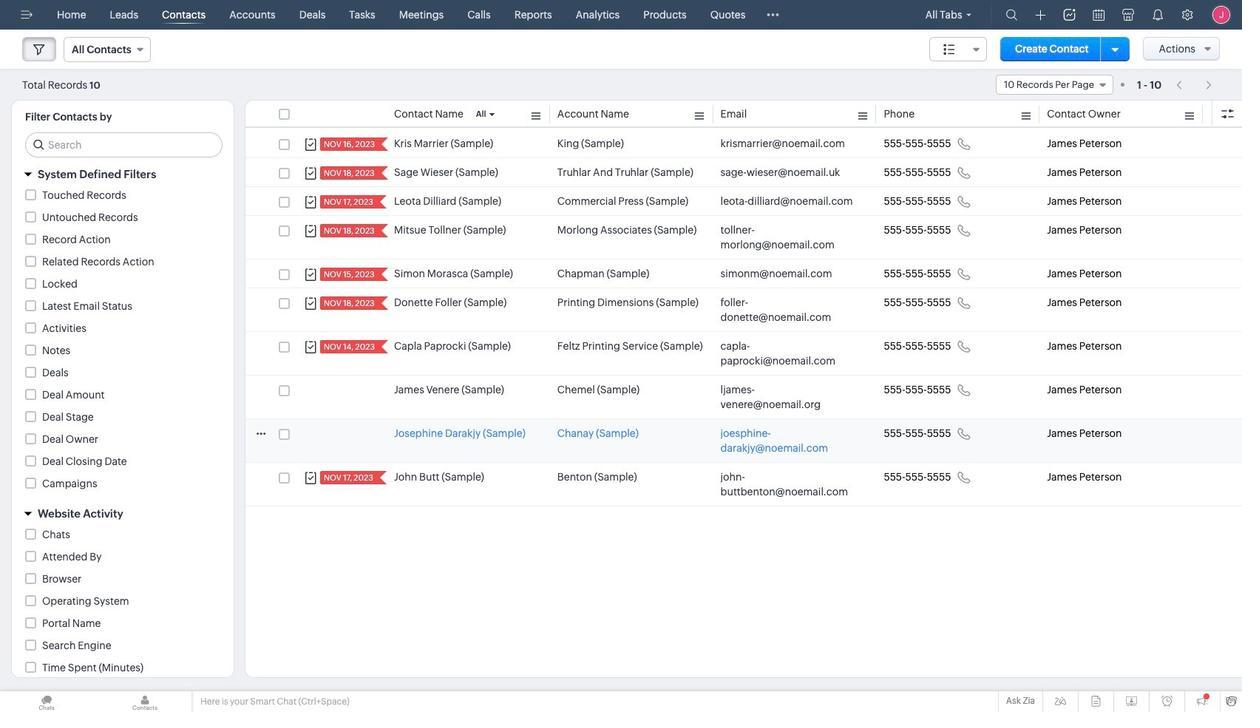Task type: locate. For each thing, give the bounding box(es) containing it.
configure settings image
[[1181, 9, 1193, 21]]

calendar image
[[1093, 9, 1105, 21]]

search image
[[1006, 9, 1018, 21]]

chats image
[[0, 691, 93, 712]]

notifications image
[[1152, 9, 1164, 21]]

sales motivator image
[[1064, 9, 1075, 21]]



Task type: describe. For each thing, give the bounding box(es) containing it.
contacts image
[[98, 691, 191, 712]]

marketplace image
[[1122, 9, 1134, 21]]

quick actions image
[[1035, 10, 1046, 21]]



Task type: vqa. For each thing, say whether or not it's contained in the screenshot.
CONTACTS image
yes



